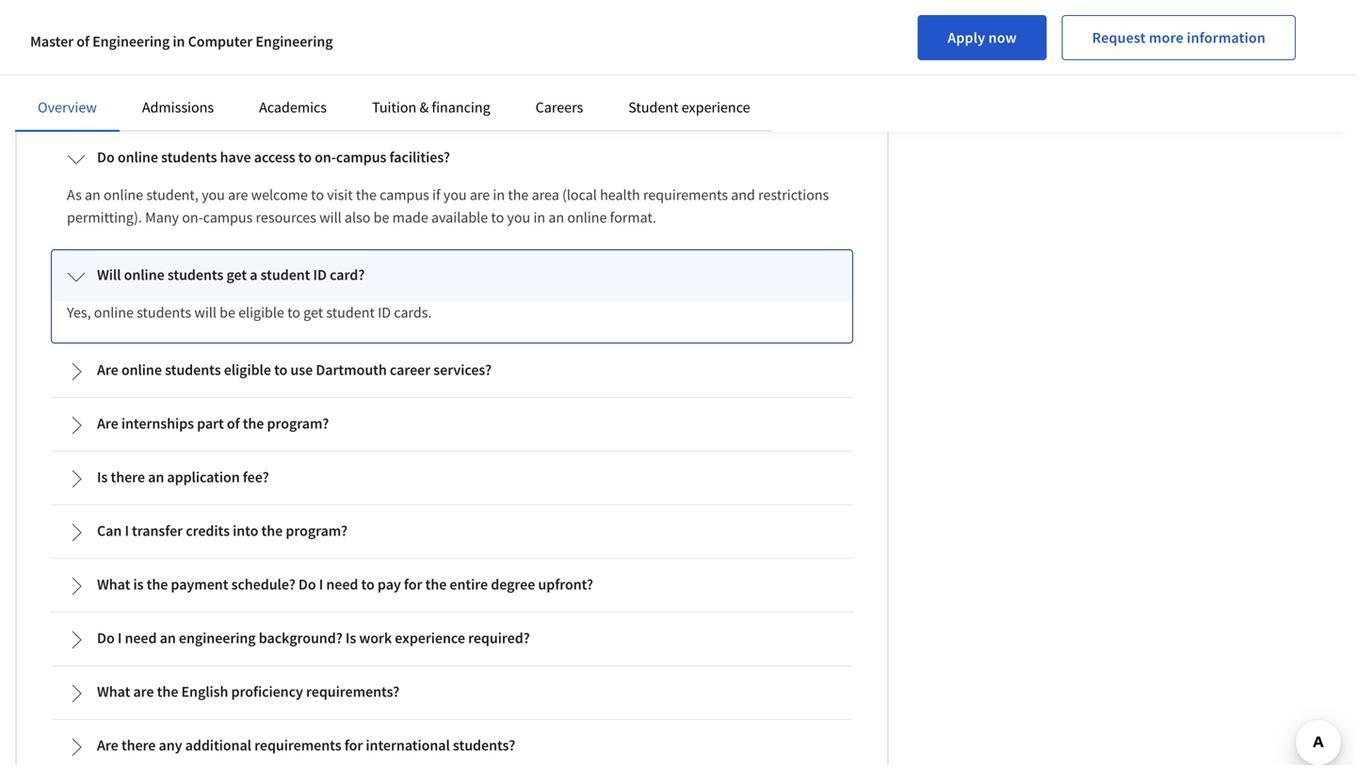 Task type: vqa. For each thing, say whether or not it's contained in the screenshot.
IBM
no



Task type: describe. For each thing, give the bounding box(es) containing it.
students for eligible
[[165, 361, 221, 379]]

do for access
[[97, 148, 115, 167]]

part
[[197, 414, 224, 433]]

investiture
[[623, 68, 690, 86]]

requirements inside as an online student, you are welcome to visit the campus if you are in the area (local health requirements and restrictions permitting). many on-campus resources will also be made available to you in an online format.
[[643, 185, 728, 204]]

an down area
[[549, 208, 564, 227]]

welcome
[[251, 185, 308, 204]]

1 vertical spatial for
[[345, 737, 363, 755]]

there for are
[[121, 737, 156, 755]]

1 vertical spatial is
[[346, 629, 356, 648]]

english
[[181, 683, 228, 702]]

apply
[[948, 28, 986, 47]]

do online students have access to on-campus facilities?
[[97, 148, 450, 167]]

be inside yes. online students who are nearing completion of the program will be invited to attend investiture and commencement ceremonies on the dartmouth campus, pending completion of all degree requirements.
[[497, 68, 513, 86]]

1 horizontal spatial you
[[444, 185, 467, 204]]

use
[[291, 361, 313, 379]]

to inside yes. online students who are nearing completion of the program will be invited to attend investiture and commencement ceremonies on the dartmouth campus, pending completion of all degree requirements.
[[563, 68, 576, 86]]

be inside will there be a graduation ceremony? dropdown button
[[161, 30, 177, 49]]

additional
[[185, 737, 252, 755]]

fee?
[[243, 468, 269, 487]]

2 horizontal spatial you
[[507, 208, 531, 227]]

yes.
[[67, 68, 91, 86]]

dartmouth inside are online students eligible to use dartmouth career services? dropdown button
[[316, 361, 387, 379]]

1 vertical spatial id
[[378, 303, 391, 322]]

are for are online students eligible to use dartmouth career services?
[[97, 361, 118, 379]]

0 vertical spatial completion
[[301, 68, 373, 86]]

request more information
[[1093, 28, 1266, 47]]

will there be a graduation ceremony? button
[[52, 15, 853, 66]]

yes. online students who are nearing completion of the program will be invited to attend investiture and commencement ceremonies on the dartmouth campus, pending completion of all degree requirements.
[[67, 68, 825, 109]]

the right is
[[147, 575, 168, 594]]

the inside are internships part of the program? dropdown button
[[243, 414, 264, 433]]

what are the english proficiency requirements?
[[97, 683, 400, 702]]

are online students eligible to use dartmouth career services?
[[97, 361, 492, 379]]

are there any additional requirements for international students? button
[[52, 721, 853, 766]]

0 horizontal spatial is
[[97, 468, 108, 487]]

2 horizontal spatial i
[[319, 575, 323, 594]]

and inside as an online student, you are welcome to visit the campus if you are in the area (local health requirements and restrictions permitting). many on-campus resources will also be made available to you in an online format.
[[731, 185, 756, 204]]

also
[[345, 208, 371, 227]]

2 vertical spatial campus
[[203, 208, 253, 227]]

1 vertical spatial need
[[125, 629, 157, 648]]

0 vertical spatial need
[[326, 575, 358, 594]]

requirements inside dropdown button
[[254, 737, 342, 755]]

will online students get a student id card? button
[[52, 250, 853, 301]]

schedule?
[[231, 575, 296, 594]]

(local
[[562, 185, 597, 204]]

resources
[[256, 208, 317, 227]]

experience inside dropdown button
[[395, 629, 465, 648]]

0 horizontal spatial in
[[173, 32, 185, 51]]

1 vertical spatial student
[[326, 303, 375, 322]]

proficiency
[[231, 683, 303, 702]]

commencement
[[720, 68, 825, 86]]

requirements.
[[525, 90, 614, 109]]

an right 'as'
[[85, 185, 101, 204]]

do for engineering
[[97, 629, 115, 648]]

invited
[[516, 68, 560, 86]]

master of engineering in computer engineering
[[30, 32, 333, 51]]

student experience
[[629, 98, 751, 117]]

the inside can i transfer credits into the program? dropdown button
[[261, 522, 283, 541]]

nearing
[[250, 68, 298, 86]]

0 vertical spatial eligible
[[238, 303, 284, 322]]

1 vertical spatial completion
[[370, 90, 442, 109]]

format.
[[610, 208, 657, 227]]

students for get
[[168, 265, 224, 284]]

online for do online students have access to on-campus facilities?
[[118, 148, 158, 167]]

if
[[432, 185, 441, 204]]

is there an application fee? button
[[52, 453, 853, 504]]

i for into
[[125, 522, 129, 541]]

apply now
[[948, 28, 1017, 47]]

online for will online students get a student id card?
[[124, 265, 165, 284]]

an inside the do i need an engineering background? is work experience required? dropdown button
[[160, 629, 176, 648]]

online down (local
[[567, 208, 607, 227]]

as
[[67, 185, 82, 204]]

can
[[97, 522, 122, 541]]

program
[[415, 68, 469, 86]]

ceremony?
[[265, 30, 336, 49]]

are for are there any additional requirements for international students?
[[97, 737, 118, 755]]

health
[[600, 185, 640, 204]]

1 vertical spatial program?
[[286, 522, 348, 541]]

to up are online students eligible to use dartmouth career services?
[[287, 303, 301, 322]]

there for is
[[111, 468, 145, 487]]

yes,
[[67, 303, 91, 322]]

are inside dropdown button
[[133, 683, 154, 702]]

credits
[[186, 522, 230, 541]]

can i transfer credits into the program? button
[[52, 507, 853, 558]]

will there be a graduation ceremony?
[[97, 30, 336, 49]]

id inside will online students get a student id card? dropdown button
[[313, 265, 327, 284]]

what are the english proficiency requirements? button
[[52, 668, 853, 719]]

attend
[[579, 68, 620, 86]]

do i need an engineering background? is work experience required?
[[97, 629, 530, 648]]

internships
[[121, 414, 194, 433]]

application
[[167, 468, 240, 487]]

are for are internships part of the program?
[[97, 414, 118, 433]]

card?
[[330, 265, 365, 284]]

apply now button
[[918, 15, 1047, 60]]

is there an application fee?
[[97, 468, 269, 487]]

the up also
[[356, 185, 377, 204]]

will for will online students get a student id card?
[[97, 265, 121, 284]]

careers
[[536, 98, 583, 117]]

payment
[[171, 575, 228, 594]]

computer
[[188, 32, 253, 51]]

will inside as an online student, you are welcome to visit the campus if you are in the area (local health requirements and restrictions permitting). many on-campus resources will also be made available to you in an online format.
[[320, 208, 342, 227]]

0 horizontal spatial will
[[194, 303, 217, 322]]

graduation
[[191, 30, 262, 49]]

permitting).
[[67, 208, 142, 227]]

now
[[989, 28, 1017, 47]]

upfront?
[[538, 575, 593, 594]]

are there any additional requirements for international students?
[[97, 737, 516, 755]]

are internships part of the program? button
[[52, 399, 853, 450]]

more
[[1149, 28, 1184, 47]]

will for will there be a graduation ceremony?
[[97, 30, 121, 49]]

there for will
[[124, 30, 158, 49]]

financing
[[432, 98, 491, 117]]

tuition & financing link
[[372, 98, 491, 117]]

made
[[393, 208, 428, 227]]

0 horizontal spatial you
[[202, 185, 225, 204]]

1 vertical spatial campus
[[380, 185, 429, 204]]

students?
[[453, 737, 516, 755]]

2 vertical spatial in
[[534, 208, 546, 227]]

the left the entire
[[425, 575, 447, 594]]

what for what are the english proficiency requirements?
[[97, 683, 130, 702]]

to left the pay
[[361, 575, 375, 594]]

what is the payment schedule? do i need to pay for the entire degree upfront?
[[97, 575, 593, 594]]

many
[[145, 208, 179, 227]]

the left area
[[508, 185, 529, 204]]

cards.
[[394, 303, 432, 322]]

campus inside dropdown button
[[336, 148, 387, 167]]



Task type: locate. For each thing, give the bounding box(es) containing it.
2 are from the top
[[97, 414, 118, 433]]

students for have
[[161, 148, 217, 167]]

0 horizontal spatial a
[[180, 30, 188, 49]]

2 vertical spatial will
[[194, 303, 217, 322]]

of inside dropdown button
[[227, 414, 240, 433]]

are online students eligible to use dartmouth career services? button
[[52, 346, 853, 396]]

student experience link
[[629, 98, 751, 117]]

experience right the "work"
[[395, 629, 465, 648]]

online up internships
[[121, 361, 162, 379]]

1 vertical spatial get
[[304, 303, 323, 322]]

degree inside yes. online students who are nearing completion of the program will be invited to attend investiture and commencement ceremonies on the dartmouth campus, pending completion of all degree requirements.
[[479, 90, 522, 109]]

0 horizontal spatial engineering
[[92, 32, 170, 51]]

2 vertical spatial there
[[121, 737, 156, 755]]

will down visit
[[320, 208, 342, 227]]

there left any on the bottom of the page
[[121, 737, 156, 755]]

are up the available
[[470, 185, 490, 204]]

for
[[404, 575, 423, 594], [345, 737, 363, 755]]

and up student experience
[[693, 68, 717, 86]]

overview link
[[38, 98, 97, 117]]

be right also
[[374, 208, 390, 227]]

students up yes, online students will be eligible to get student id cards.
[[168, 265, 224, 284]]

access
[[254, 148, 295, 167]]

all
[[461, 90, 476, 109]]

1 horizontal spatial on-
[[315, 148, 336, 167]]

tuition
[[372, 98, 417, 117]]

1 vertical spatial what
[[97, 683, 130, 702]]

on- up visit
[[315, 148, 336, 167]]

to right access
[[298, 148, 312, 167]]

experience
[[682, 98, 751, 117], [395, 629, 465, 648]]

dartmouth down who
[[186, 90, 255, 109]]

student,
[[146, 185, 199, 204]]

available
[[431, 208, 488, 227]]

there up online
[[124, 30, 158, 49]]

will
[[97, 30, 121, 49], [97, 265, 121, 284]]

students for will
[[137, 303, 191, 322]]

1 vertical spatial will
[[320, 208, 342, 227]]

of left the all
[[445, 90, 458, 109]]

can i transfer credits into the program?
[[97, 522, 348, 541]]

engineering
[[179, 629, 256, 648]]

career
[[390, 361, 431, 379]]

ceremonies
[[67, 90, 140, 109]]

program? up what is the payment schedule? do i need to pay for the entire degree upfront?
[[286, 522, 348, 541]]

restrictions
[[759, 185, 829, 204]]

do i need an engineering background? is work experience required? button
[[52, 614, 853, 665]]

0 vertical spatial program?
[[267, 414, 329, 433]]

0 horizontal spatial id
[[313, 265, 327, 284]]

degree right the entire
[[491, 575, 535, 594]]

will online students get a student id card?
[[97, 265, 365, 284]]

0 vertical spatial is
[[97, 468, 108, 487]]

need left the pay
[[326, 575, 358, 594]]

a inside dropdown button
[[250, 265, 258, 284]]

an inside 'is there an application fee?' dropdown button
[[148, 468, 164, 487]]

1 horizontal spatial is
[[346, 629, 356, 648]]

the inside 'what are the english proficiency requirements?' dropdown button
[[157, 683, 178, 702]]

1 horizontal spatial and
[[731, 185, 756, 204]]

0 vertical spatial dartmouth
[[186, 90, 255, 109]]

online up permitting).
[[104, 185, 143, 204]]

the right on
[[162, 90, 183, 109]]

in
[[173, 32, 185, 51], [493, 185, 505, 204], [534, 208, 546, 227]]

there up can
[[111, 468, 145, 487]]

required?
[[468, 629, 530, 648]]

you right student,
[[202, 185, 225, 204]]

and inside yes. online students who are nearing completion of the program will be invited to attend investiture and commencement ceremonies on the dartmouth campus, pending completion of all degree requirements.
[[693, 68, 717, 86]]

list item
[[51, 0, 854, 13]]

0 vertical spatial in
[[173, 32, 185, 51]]

of up tuition
[[376, 68, 388, 86]]

degree
[[479, 90, 522, 109], [491, 575, 535, 594]]

what is the payment schedule? do i need to pay for the entire degree upfront? button
[[52, 560, 853, 611]]

program?
[[267, 414, 329, 433], [286, 522, 348, 541]]

0 vertical spatial campus
[[336, 148, 387, 167]]

0 vertical spatial id
[[313, 265, 327, 284]]

1 vertical spatial experience
[[395, 629, 465, 648]]

will down will online students get a student id card? at the top
[[194, 303, 217, 322]]

the up tuition
[[391, 68, 412, 86]]

0 horizontal spatial i
[[118, 629, 122, 648]]

get up yes, online students will be eligible to get student id cards.
[[227, 265, 247, 284]]

students inside are online students eligible to use dartmouth career services? dropdown button
[[165, 361, 221, 379]]

0 horizontal spatial dartmouth
[[186, 90, 255, 109]]

are left english
[[133, 683, 154, 702]]

there inside dropdown button
[[124, 30, 158, 49]]

academics link
[[259, 98, 327, 117]]

1 vertical spatial there
[[111, 468, 145, 487]]

requirements?
[[306, 683, 400, 702]]

there
[[124, 30, 158, 49], [111, 468, 145, 487], [121, 737, 156, 755]]

a
[[180, 30, 188, 49], [250, 265, 258, 284]]

are internships part of the program?
[[97, 414, 329, 433]]

the right 'part'
[[243, 414, 264, 433]]

you
[[202, 185, 225, 204], [444, 185, 467, 204], [507, 208, 531, 227]]

experience right "student"
[[682, 98, 751, 117]]

request
[[1093, 28, 1146, 47]]

completion
[[301, 68, 373, 86], [370, 90, 442, 109]]

what left english
[[97, 683, 130, 702]]

an left application
[[148, 468, 164, 487]]

be left invited at the top of the page
[[497, 68, 513, 86]]

and left restrictions at the right top
[[731, 185, 756, 204]]

what
[[97, 575, 130, 594], [97, 683, 130, 702]]

0 horizontal spatial student
[[261, 265, 310, 284]]

0 vertical spatial degree
[[479, 90, 522, 109]]

id left card?
[[313, 265, 327, 284]]

requirements
[[643, 185, 728, 204], [254, 737, 342, 755]]

0 vertical spatial there
[[124, 30, 158, 49]]

are down have at left top
[[228, 185, 248, 204]]

1 horizontal spatial will
[[320, 208, 342, 227]]

will inside dropdown button
[[97, 30, 121, 49]]

3 are from the top
[[97, 737, 118, 755]]

2 will from the top
[[97, 265, 121, 284]]

an left engineering
[[160, 629, 176, 648]]

0 vertical spatial experience
[[682, 98, 751, 117]]

admissions link
[[142, 98, 214, 117]]

background?
[[259, 629, 343, 648]]

on- inside dropdown button
[[315, 148, 336, 167]]

1 are from the top
[[97, 361, 118, 379]]

academics
[[259, 98, 327, 117]]

requirements down proficiency
[[254, 737, 342, 755]]

1 horizontal spatial i
[[125, 522, 129, 541]]

who
[[196, 68, 223, 86]]

for right the pay
[[404, 575, 423, 594]]

get inside dropdown button
[[227, 265, 247, 284]]

in down area
[[534, 208, 546, 227]]

1 horizontal spatial dartmouth
[[316, 361, 387, 379]]

online down many
[[124, 265, 165, 284]]

international
[[366, 737, 450, 755]]

on- inside as an online student, you are welcome to visit the campus if you are in the area (local health requirements and restrictions permitting). many on-campus resources will also be made available to you in an online format.
[[182, 208, 203, 227]]

pay
[[378, 575, 401, 594]]

id left cards.
[[378, 303, 391, 322]]

1 vertical spatial are
[[97, 414, 118, 433]]

students for who
[[139, 68, 193, 86]]

0 horizontal spatial experience
[[395, 629, 465, 648]]

will inside yes. online students who are nearing completion of the program will be invited to attend investiture and commencement ceremonies on the dartmouth campus, pending completion of all degree requirements.
[[472, 68, 494, 86]]

1 will from the top
[[97, 30, 121, 49]]

of
[[77, 32, 89, 51], [376, 68, 388, 86], [445, 90, 458, 109], [227, 414, 240, 433]]

an
[[85, 185, 101, 204], [549, 208, 564, 227], [148, 468, 164, 487], [160, 629, 176, 648]]

are
[[97, 361, 118, 379], [97, 414, 118, 433], [97, 737, 118, 755]]

student
[[629, 98, 679, 117]]

will up the all
[[472, 68, 494, 86]]

do
[[97, 148, 115, 167], [299, 575, 316, 594], [97, 629, 115, 648]]

do online students have access to on-campus facilities? button
[[52, 133, 853, 183]]

a inside dropdown button
[[180, 30, 188, 49]]

student inside dropdown button
[[261, 265, 310, 284]]

1 horizontal spatial a
[[250, 265, 258, 284]]

master
[[30, 32, 74, 51]]

online right yes,
[[94, 303, 134, 322]]

students inside will online students get a student id card? dropdown button
[[168, 265, 224, 284]]

0 horizontal spatial and
[[693, 68, 717, 86]]

into
[[233, 522, 259, 541]]

0 vertical spatial get
[[227, 265, 247, 284]]

1 horizontal spatial in
[[493, 185, 505, 204]]

tuition & financing
[[372, 98, 491, 117]]

any
[[159, 737, 182, 755]]

dartmouth right use
[[316, 361, 387, 379]]

is
[[133, 575, 144, 594]]

request more information button
[[1062, 15, 1296, 60]]

eligible inside dropdown button
[[224, 361, 271, 379]]

is up can
[[97, 468, 108, 487]]

1 horizontal spatial need
[[326, 575, 358, 594]]

you right if
[[444, 185, 467, 204]]

1 horizontal spatial student
[[326, 303, 375, 322]]

0 vertical spatial will
[[97, 30, 121, 49]]

campus,
[[259, 90, 312, 109]]

careers link
[[536, 98, 583, 117]]

1 horizontal spatial engineering
[[256, 32, 333, 51]]

0 vertical spatial and
[[693, 68, 717, 86]]

2 vertical spatial i
[[118, 629, 122, 648]]

online for are online students eligible to use dartmouth career services?
[[121, 361, 162, 379]]

0 vertical spatial a
[[180, 30, 188, 49]]

will up online
[[97, 30, 121, 49]]

student up yes, online students will be eligible to get student id cards.
[[261, 265, 310, 284]]

1 vertical spatial requirements
[[254, 737, 342, 755]]

eligible down will online students get a student id card? at the top
[[238, 303, 284, 322]]

0 vertical spatial what
[[97, 575, 130, 594]]

the left english
[[157, 683, 178, 702]]

1 engineering from the left
[[92, 32, 170, 51]]

eligible left use
[[224, 361, 271, 379]]

to up requirements.
[[563, 68, 576, 86]]

1 horizontal spatial get
[[304, 303, 323, 322]]

0 horizontal spatial get
[[227, 265, 247, 284]]

to left use
[[274, 361, 288, 379]]

to left visit
[[311, 185, 324, 204]]

need down is
[[125, 629, 157, 648]]

2 vertical spatial do
[[97, 629, 115, 648]]

0 vertical spatial will
[[472, 68, 494, 86]]

online
[[94, 68, 136, 86]]

2 engineering from the left
[[256, 32, 333, 51]]

of right master
[[77, 32, 89, 51]]

students down will online students get a student id card? at the top
[[137, 303, 191, 322]]

area
[[532, 185, 559, 204]]

1 vertical spatial and
[[731, 185, 756, 204]]

dartmouth
[[186, 90, 255, 109], [316, 361, 387, 379]]

0 vertical spatial for
[[404, 575, 423, 594]]

1 vertical spatial do
[[299, 575, 316, 594]]

0 horizontal spatial for
[[345, 737, 363, 755]]

services?
[[434, 361, 492, 379]]

requirements up format.
[[643, 185, 728, 204]]

&
[[420, 98, 429, 117]]

1 vertical spatial a
[[250, 265, 258, 284]]

have
[[220, 148, 251, 167]]

online up student,
[[118, 148, 158, 167]]

of right 'part'
[[227, 414, 240, 433]]

0 vertical spatial on-
[[315, 148, 336, 167]]

need
[[326, 575, 358, 594], [125, 629, 157, 648]]

2 vertical spatial are
[[97, 737, 118, 755]]

for down requirements?
[[345, 737, 363, 755]]

are right who
[[226, 68, 247, 86]]

get
[[227, 265, 247, 284], [304, 303, 323, 322]]

1 horizontal spatial id
[[378, 303, 391, 322]]

the
[[391, 68, 412, 86], [162, 90, 183, 109], [356, 185, 377, 204], [508, 185, 529, 204], [243, 414, 264, 433], [261, 522, 283, 541], [147, 575, 168, 594], [425, 575, 447, 594], [157, 683, 178, 702]]

2 horizontal spatial in
[[534, 208, 546, 227]]

will inside dropdown button
[[97, 265, 121, 284]]

1 vertical spatial will
[[97, 265, 121, 284]]

students up 'part'
[[165, 361, 221, 379]]

pending
[[315, 90, 367, 109]]

information
[[1187, 28, 1266, 47]]

on-
[[315, 148, 336, 167], [182, 208, 203, 227]]

students inside yes. online students who are nearing completion of the program will be invited to attend investiture and commencement ceremonies on the dartmouth campus, pending completion of all degree requirements.
[[139, 68, 193, 86]]

1 horizontal spatial experience
[[682, 98, 751, 117]]

degree inside dropdown button
[[491, 575, 535, 594]]

0 horizontal spatial requirements
[[254, 737, 342, 755]]

be inside as an online student, you are welcome to visit the campus if you are in the area (local health requirements and restrictions permitting). many on-campus resources will also be made available to you in an online format.
[[374, 208, 390, 227]]

the right into
[[261, 522, 283, 541]]

engineering up nearing
[[256, 32, 333, 51]]

facilities?
[[390, 148, 450, 167]]

0 vertical spatial are
[[97, 361, 118, 379]]

1 vertical spatial eligible
[[224, 361, 271, 379]]

engineering up online
[[92, 32, 170, 51]]

1 what from the top
[[97, 575, 130, 594]]

a up yes, online students will be eligible to get student id cards.
[[250, 265, 258, 284]]

is left the "work"
[[346, 629, 356, 648]]

get up use
[[304, 303, 323, 322]]

1 horizontal spatial requirements
[[643, 185, 728, 204]]

overview
[[38, 98, 97, 117]]

0 vertical spatial student
[[261, 265, 310, 284]]

1 vertical spatial degree
[[491, 575, 535, 594]]

online
[[118, 148, 158, 167], [104, 185, 143, 204], [567, 208, 607, 227], [124, 265, 165, 284], [94, 303, 134, 322], [121, 361, 162, 379]]

students inside do online students have access to on-campus facilities? dropdown button
[[161, 148, 217, 167]]

dartmouth inside yes. online students who are nearing completion of the program will be invited to attend investiture and commencement ceremonies on the dartmouth campus, pending completion of all degree requirements.
[[186, 90, 255, 109]]

on
[[143, 90, 159, 109]]

students up on
[[139, 68, 193, 86]]

a left graduation at the left top of page
[[180, 30, 188, 49]]

you right the available
[[507, 208, 531, 227]]

1 horizontal spatial for
[[404, 575, 423, 594]]

be down will online students get a student id card? at the top
[[220, 303, 235, 322]]

1 vertical spatial i
[[319, 575, 323, 594]]

in left computer
[[173, 32, 185, 51]]

students up student,
[[161, 148, 217, 167]]

what inside what is the payment schedule? do i need to pay for the entire degree upfront? dropdown button
[[97, 575, 130, 594]]

0 horizontal spatial on-
[[182, 208, 203, 227]]

0 horizontal spatial need
[[125, 629, 157, 648]]

to right the available
[[491, 208, 504, 227]]

0 vertical spatial i
[[125, 522, 129, 541]]

in left area
[[493, 185, 505, 204]]

i for engineering
[[118, 629, 122, 648]]

0 vertical spatial do
[[97, 148, 115, 167]]

will down permitting).
[[97, 265, 121, 284]]

online for yes, online students will be eligible to get student id cards.
[[94, 303, 134, 322]]

2 horizontal spatial will
[[472, 68, 494, 86]]

admissions
[[142, 98, 214, 117]]

what left is
[[97, 575, 130, 594]]

campus down welcome
[[203, 208, 253, 227]]

be left computer
[[161, 30, 177, 49]]

on- down student,
[[182, 208, 203, 227]]

degree right the all
[[479, 90, 522, 109]]

campus up visit
[[336, 148, 387, 167]]

transfer
[[132, 522, 183, 541]]

are inside yes. online students who are nearing completion of the program will be invited to attend investiture and commencement ceremonies on the dartmouth campus, pending completion of all degree requirements.
[[226, 68, 247, 86]]

1 vertical spatial on-
[[182, 208, 203, 227]]

students
[[139, 68, 193, 86], [161, 148, 217, 167], [168, 265, 224, 284], [137, 303, 191, 322], [165, 361, 221, 379]]

campus up made
[[380, 185, 429, 204]]

program? down are online students eligible to use dartmouth career services?
[[267, 414, 329, 433]]

0 vertical spatial requirements
[[643, 185, 728, 204]]

1 vertical spatial dartmouth
[[316, 361, 387, 379]]

2 what from the top
[[97, 683, 130, 702]]

entire
[[450, 575, 488, 594]]

1 vertical spatial in
[[493, 185, 505, 204]]

what for what is the payment schedule? do i need to pay for the entire degree upfront?
[[97, 575, 130, 594]]

what inside 'what are the english proficiency requirements?' dropdown button
[[97, 683, 130, 702]]

yes, online students will be eligible to get student id cards.
[[67, 303, 432, 322]]

student down card?
[[326, 303, 375, 322]]



